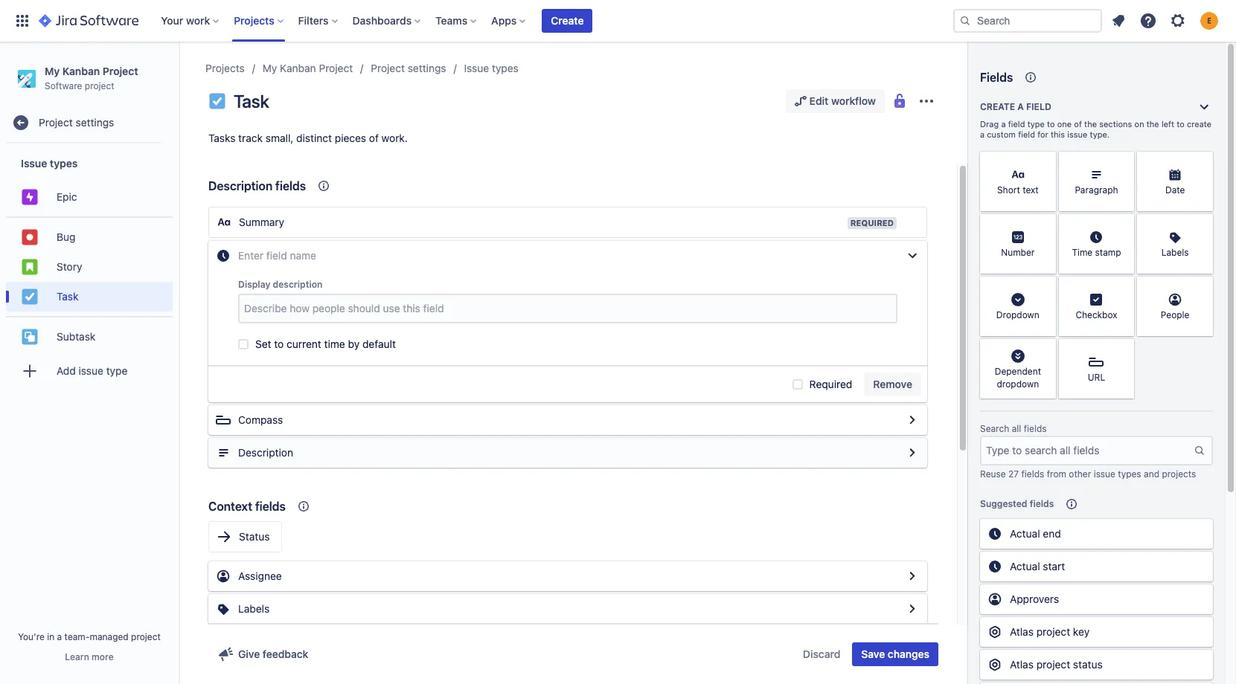 Task type: describe. For each thing, give the bounding box(es) containing it.
2 horizontal spatial issue
[[1094, 469, 1116, 480]]

a down drag
[[980, 130, 985, 139]]

2 the from the left
[[1147, 119, 1159, 129]]

projects for projects link
[[205, 62, 245, 74]]

end
[[1043, 528, 1061, 540]]

drag a field type to one of the sections on the left to create a custom field for this issue type.
[[980, 119, 1212, 139]]

set
[[255, 338, 271, 351]]

search
[[980, 424, 1009, 435]]

a down more information about the fields image
[[1018, 101, 1024, 112]]

search all fields
[[980, 424, 1047, 435]]

open field configuration image for labels
[[904, 601, 921, 619]]

display
[[238, 279, 270, 290]]

one
[[1057, 119, 1072, 129]]

all
[[1012, 424, 1021, 435]]

sections
[[1099, 119, 1132, 129]]

dependent
[[995, 366, 1041, 377]]

from
[[1047, 469, 1067, 480]]

for
[[1038, 130, 1049, 139]]

2 horizontal spatial to
[[1177, 119, 1185, 129]]

teams
[[436, 14, 468, 27]]

left
[[1162, 119, 1175, 129]]

open field configuration image for assignee
[[904, 568, 921, 586]]

search image
[[959, 15, 971, 27]]

dropdown
[[997, 379, 1039, 390]]

more information image for labels
[[1194, 216, 1212, 234]]

changes
[[888, 648, 930, 661]]

epic link
[[6, 182, 173, 212]]

of inside drag a field type to one of the sections on the left to create a custom field for this issue type.
[[1074, 119, 1082, 129]]

context fields
[[208, 500, 286, 514]]

assignee button
[[208, 562, 927, 592]]

approvers button
[[980, 585, 1213, 615]]

issue inside drag a field type to one of the sections on the left to create a custom field for this issue type.
[[1068, 130, 1088, 139]]

more information image for paragraph
[[1115, 153, 1133, 171]]

actual start
[[1010, 560, 1065, 573]]

drag
[[980, 119, 999, 129]]

group containing issue types
[[6, 144, 173, 395]]

story
[[57, 260, 82, 273]]

issue for issue types link
[[464, 62, 489, 74]]

more options image
[[918, 92, 936, 110]]

description for description
[[238, 447, 293, 459]]

1 horizontal spatial labels
[[1162, 247, 1189, 259]]

your work
[[161, 14, 210, 27]]

issue types for group containing issue types
[[21, 157, 78, 169]]

dependent dropdown
[[995, 366, 1041, 390]]

current
[[287, 338, 321, 351]]

more information image for dropdown
[[1037, 278, 1054, 296]]

more information image for time stamp
[[1115, 216, 1133, 234]]

tasks
[[208, 132, 236, 144]]

create button
[[542, 9, 593, 33]]

add issue type
[[57, 365, 128, 377]]

add issue type button
[[6, 357, 173, 386]]

actual end
[[1010, 528, 1061, 540]]

a up custom
[[1001, 119, 1006, 129]]

more information image for people
[[1194, 278, 1212, 296]]

create
[[1187, 119, 1212, 129]]

your
[[161, 14, 183, 27]]

1 horizontal spatial settings
[[408, 62, 446, 74]]

project down the dashboards popup button
[[371, 62, 405, 74]]

issue types link
[[464, 60, 519, 77]]

projects for projects dropdown button
[[234, 14, 274, 27]]

1 horizontal spatial task
[[234, 91, 269, 112]]

display description
[[238, 279, 323, 290]]

description
[[273, 279, 323, 290]]

subtask
[[57, 330, 96, 343]]

my kanban project link
[[263, 60, 353, 77]]

time stamp
[[1072, 247, 1121, 259]]

more information about the fields image
[[1022, 68, 1040, 86]]

custom
[[987, 130, 1016, 139]]

Enter field name field
[[238, 247, 898, 265]]

more information about the context fields image for description fields
[[315, 177, 333, 195]]

project inside button
[[1037, 626, 1070, 639]]

paragraph
[[1075, 185, 1118, 196]]

1 vertical spatial project settings
[[39, 116, 114, 129]]

work
[[186, 14, 210, 27]]

labels inside button
[[238, 603, 270, 616]]

type inside drag a field type to one of the sections on the left to create a custom field for this issue type.
[[1028, 119, 1045, 129]]

1 horizontal spatial project settings
[[371, 62, 446, 74]]

reuse
[[980, 469, 1006, 480]]

reuse 27 fields from other issue types and projects
[[980, 469, 1196, 480]]

you're
[[18, 632, 45, 643]]

projects button
[[229, 9, 289, 33]]

banner containing your work
[[0, 0, 1236, 42]]

fields for suggested fields
[[1030, 499, 1054, 510]]

dashboards button
[[348, 9, 427, 33]]

issue types for issue types link
[[464, 62, 519, 74]]

project inside my kanban project software project
[[103, 65, 138, 77]]

assignee
[[238, 570, 282, 583]]

atlas for atlas project status
[[1010, 659, 1034, 671]]

epic
[[57, 190, 77, 203]]

actual for actual end
[[1010, 528, 1040, 540]]

my for my kanban project
[[263, 62, 277, 74]]

set to current time by default
[[255, 338, 396, 351]]

required for set to current time by default
[[810, 378, 852, 391]]

projects link
[[205, 60, 245, 77]]

team-
[[64, 632, 90, 643]]

atlas project key
[[1010, 626, 1090, 639]]

short
[[997, 185, 1020, 196]]

track
[[238, 132, 263, 144]]

atlas for atlas project key
[[1010, 626, 1034, 639]]

learn
[[65, 652, 89, 663]]

workflow
[[831, 95, 876, 107]]

more information about the suggested fields image
[[1063, 496, 1081, 514]]

feedback
[[263, 648, 308, 661]]

suggested fields
[[980, 499, 1054, 510]]

context
[[208, 500, 252, 514]]

27
[[1009, 469, 1019, 480]]

type inside button
[[106, 365, 128, 377]]

give feedback
[[238, 648, 308, 661]]

create for create a field
[[980, 101, 1015, 112]]

description button
[[208, 438, 927, 468]]

1 vertical spatial settings
[[76, 116, 114, 129]]

save changes
[[861, 648, 930, 661]]

field for drag
[[1008, 119, 1025, 129]]

edit workflow button
[[786, 89, 885, 113]]

small,
[[266, 132, 294, 144]]

project inside my kanban project software project
[[85, 80, 114, 91]]



Task type: locate. For each thing, give the bounding box(es) containing it.
help image
[[1140, 12, 1157, 30]]

type.
[[1090, 130, 1110, 139]]

project down "software"
[[39, 116, 73, 129]]

actual inside button
[[1010, 528, 1040, 540]]

my inside my kanban project software project
[[45, 65, 60, 77]]

0 vertical spatial required
[[851, 218, 894, 228]]

your work button
[[156, 9, 225, 33]]

0 vertical spatial project settings link
[[371, 60, 446, 77]]

other
[[1069, 469, 1091, 480]]

fields right 27
[[1022, 469, 1045, 480]]

issue type icon image
[[208, 92, 226, 110]]

more information image for short text
[[1037, 153, 1054, 171]]

fields up status
[[255, 500, 286, 514]]

field for create
[[1026, 101, 1052, 112]]

the right on
[[1147, 119, 1159, 129]]

0 horizontal spatial type
[[106, 365, 128, 377]]

project settings
[[371, 62, 446, 74], [39, 116, 114, 129]]

0 vertical spatial actual
[[1010, 528, 1040, 540]]

description
[[208, 179, 273, 193], [238, 447, 293, 459]]

my right projects link
[[263, 62, 277, 74]]

status
[[239, 531, 270, 543]]

project down filters dropdown button
[[319, 62, 353, 74]]

atlas down atlas project key
[[1010, 659, 1034, 671]]

project left key on the bottom
[[1037, 626, 1070, 639]]

1 horizontal spatial to
[[1047, 119, 1055, 129]]

create inside button
[[551, 14, 584, 27]]

more information image
[[1037, 153, 1054, 171], [1115, 153, 1133, 171], [1194, 153, 1212, 171], [1194, 216, 1212, 234], [1037, 278, 1054, 296], [1115, 278, 1133, 296], [1037, 341, 1054, 359]]

0 vertical spatial projects
[[234, 14, 274, 27]]

1 horizontal spatial types
[[492, 62, 519, 74]]

1 vertical spatial field
[[1008, 119, 1025, 129]]

project settings down "software"
[[39, 116, 114, 129]]

create up drag
[[980, 101, 1015, 112]]

0 horizontal spatial kanban
[[62, 65, 100, 77]]

task down 'story'
[[57, 290, 79, 303]]

fields for description fields
[[275, 179, 306, 193]]

settings image
[[1169, 12, 1187, 30]]

project settings link down the dashboards popup button
[[371, 60, 446, 77]]

0 horizontal spatial settings
[[76, 116, 114, 129]]

1 horizontal spatial of
[[1074, 119, 1082, 129]]

actual left end at the bottom of page
[[1010, 528, 1040, 540]]

open field configuration image inside description button
[[904, 444, 921, 462]]

0 vertical spatial create
[[551, 14, 584, 27]]

required
[[851, 218, 894, 228], [810, 378, 852, 391]]

1 vertical spatial labels
[[238, 603, 270, 616]]

date
[[1166, 185, 1185, 196]]

start
[[1043, 560, 1065, 573]]

1 vertical spatial create
[[980, 101, 1015, 112]]

on
[[1135, 119, 1144, 129]]

edit
[[810, 95, 829, 107]]

project inside 'link'
[[319, 62, 353, 74]]

number
[[1001, 247, 1035, 259]]

0 vertical spatial atlas
[[1010, 626, 1034, 639]]

0 vertical spatial of
[[1074, 119, 1082, 129]]

1 actual from the top
[[1010, 528, 1040, 540]]

discard button
[[794, 643, 850, 667]]

atlas down approvers
[[1010, 626, 1034, 639]]

the up the type. on the right top
[[1084, 119, 1097, 129]]

1 vertical spatial issue types
[[21, 157, 78, 169]]

group containing bug
[[6, 217, 173, 316]]

actual left start
[[1010, 560, 1040, 573]]

notifications image
[[1110, 12, 1128, 30]]

atlas project key button
[[980, 618, 1213, 648]]

types down 'apps' popup button
[[492, 62, 519, 74]]

Type to search all fields text field
[[982, 438, 1194, 464]]

time
[[1072, 247, 1093, 259]]

task
[[234, 91, 269, 112], [57, 290, 79, 303]]

save
[[861, 648, 885, 661]]

the
[[1084, 119, 1097, 129], [1147, 119, 1159, 129]]

more information about the context fields image
[[315, 177, 333, 195], [295, 498, 313, 516]]

remove button
[[864, 373, 921, 397]]

issue up the epic link at the left top of page
[[21, 157, 47, 169]]

0 horizontal spatial task
[[57, 290, 79, 303]]

my for my kanban project software project
[[45, 65, 60, 77]]

bug link
[[6, 223, 173, 252]]

1 vertical spatial more information about the context fields image
[[295, 498, 313, 516]]

1 horizontal spatial issue types
[[464, 62, 519, 74]]

more information image for date
[[1194, 153, 1212, 171]]

you're in a team-managed project
[[18, 632, 161, 643]]

open field configuration image
[[904, 444, 921, 462], [904, 568, 921, 586], [904, 601, 921, 619]]

0 vertical spatial task
[[234, 91, 269, 112]]

issue down primary element on the top of the page
[[464, 62, 489, 74]]

labels down assignee on the left bottom
[[238, 603, 270, 616]]

kanban inside my kanban project 'link'
[[280, 62, 316, 74]]

field up 'for' on the top right of page
[[1026, 101, 1052, 112]]

more information about the context fields image for context fields
[[295, 498, 313, 516]]

1 vertical spatial project settings link
[[6, 108, 173, 138]]

0 vertical spatial types
[[492, 62, 519, 74]]

0 horizontal spatial more information about the context fields image
[[295, 498, 313, 516]]

1 vertical spatial atlas
[[1010, 659, 1034, 671]]

required for summary
[[851, 218, 894, 228]]

3 open field configuration image from the top
[[904, 601, 921, 619]]

0 horizontal spatial issue types
[[21, 157, 78, 169]]

project left sidebar navigation icon
[[103, 65, 138, 77]]

2 open field configuration image from the top
[[904, 568, 921, 586]]

0 horizontal spatial project settings
[[39, 116, 114, 129]]

more information about the context fields image right context fields
[[295, 498, 313, 516]]

give
[[238, 648, 260, 661]]

my up "software"
[[45, 65, 60, 77]]

issue inside the add issue type button
[[79, 365, 103, 377]]

type
[[1028, 119, 1045, 129], [106, 365, 128, 377]]

learn more
[[65, 652, 114, 663]]

group
[[6, 144, 173, 395], [6, 217, 173, 316]]

add issue type image
[[21, 363, 39, 380]]

dashboards
[[352, 14, 412, 27]]

1 vertical spatial required
[[810, 378, 852, 391]]

0 horizontal spatial project settings link
[[6, 108, 173, 138]]

to up this
[[1047, 119, 1055, 129]]

create right 'apps' popup button
[[551, 14, 584, 27]]

issue types down primary element on the top of the page
[[464, 62, 519, 74]]

0 vertical spatial field
[[1026, 101, 1052, 112]]

remove
[[873, 378, 913, 391]]

0 horizontal spatial more information image
[[1037, 216, 1054, 234]]

type down subtask link
[[106, 365, 128, 377]]

status
[[1073, 659, 1103, 671]]

fields up summary
[[275, 179, 306, 193]]

atlas inside button
[[1010, 659, 1034, 671]]

filters button
[[294, 9, 344, 33]]

0 horizontal spatial issue
[[79, 365, 103, 377]]

projects
[[234, 14, 274, 27], [205, 62, 245, 74]]

distinct
[[296, 132, 332, 144]]

settings down my kanban project software project
[[76, 116, 114, 129]]

1 horizontal spatial the
[[1147, 119, 1159, 129]]

default
[[362, 338, 396, 351]]

more
[[92, 652, 114, 663]]

description for description fields
[[208, 179, 273, 193]]

short text
[[997, 185, 1039, 196]]

Display description field
[[240, 295, 896, 322]]

issue right add
[[79, 365, 103, 377]]

0 vertical spatial issue types
[[464, 62, 519, 74]]

open field configuration image for description
[[904, 444, 921, 462]]

types left and
[[1118, 469, 1141, 480]]

of right the one
[[1074, 119, 1082, 129]]

project
[[319, 62, 353, 74], [371, 62, 405, 74], [103, 65, 138, 77], [39, 116, 73, 129]]

bug
[[57, 231, 76, 243]]

2 horizontal spatial types
[[1118, 469, 1141, 480]]

actual end button
[[980, 519, 1213, 549]]

primary element
[[9, 0, 953, 42]]

0 vertical spatial settings
[[408, 62, 446, 74]]

work.
[[382, 132, 408, 144]]

projects up issue type icon
[[205, 62, 245, 74]]

my
[[263, 62, 277, 74], [45, 65, 60, 77]]

to right set
[[274, 338, 284, 351]]

issue down the one
[[1068, 130, 1088, 139]]

project right "software"
[[85, 80, 114, 91]]

project down atlas project key
[[1037, 659, 1070, 671]]

0 horizontal spatial labels
[[238, 603, 270, 616]]

my kanban project software project
[[45, 65, 138, 91]]

projects
[[1162, 469, 1196, 480]]

field
[[1026, 101, 1052, 112], [1008, 119, 1025, 129], [1018, 130, 1035, 139]]

0 horizontal spatial to
[[274, 338, 284, 351]]

kanban
[[280, 62, 316, 74], [62, 65, 100, 77]]

2 vertical spatial issue
[[1094, 469, 1116, 480]]

kanban up "software"
[[62, 65, 100, 77]]

stamp
[[1095, 247, 1121, 259]]

labels button
[[208, 595, 927, 624]]

type up 'for' on the top right of page
[[1028, 119, 1045, 129]]

to right left
[[1177, 119, 1185, 129]]

1 horizontal spatial type
[[1028, 119, 1045, 129]]

types up epic
[[50, 157, 78, 169]]

labels
[[1162, 247, 1189, 259], [238, 603, 270, 616]]

more information image for dependent dropdown
[[1037, 341, 1054, 359]]

issue right other
[[1094, 469, 1116, 480]]

by
[[348, 338, 360, 351]]

types
[[492, 62, 519, 74], [50, 157, 78, 169], [1118, 469, 1141, 480]]

suggested
[[980, 499, 1028, 510]]

2 horizontal spatial more information image
[[1194, 278, 1212, 296]]

dropdown
[[996, 310, 1040, 321]]

project settings link down my kanban project software project
[[6, 108, 173, 138]]

0 vertical spatial project settings
[[371, 62, 446, 74]]

1 horizontal spatial more information about the context fields image
[[315, 177, 333, 195]]

task right issue type icon
[[234, 91, 269, 112]]

teams button
[[431, 9, 482, 33]]

1 horizontal spatial my
[[263, 62, 277, 74]]

fields left the more information about the suggested fields image
[[1030, 499, 1054, 510]]

1 horizontal spatial create
[[980, 101, 1015, 112]]

kanban inside my kanban project software project
[[62, 65, 100, 77]]

1 vertical spatial issue
[[21, 157, 47, 169]]

filters
[[298, 14, 329, 27]]

sidebar navigation image
[[162, 60, 195, 89]]

url
[[1088, 372, 1105, 384]]

and
[[1144, 469, 1160, 480]]

time
[[324, 338, 345, 351]]

kanban down filters
[[280, 62, 316, 74]]

project inside button
[[1037, 659, 1070, 671]]

more information image for number
[[1037, 216, 1054, 234]]

labels up people
[[1162, 247, 1189, 259]]

give feedback button
[[208, 643, 317, 667]]

1 vertical spatial of
[[369, 132, 379, 144]]

settings
[[408, 62, 446, 74], [76, 116, 114, 129]]

project right the managed
[[131, 632, 161, 643]]

issue types inside group
[[21, 157, 78, 169]]

description down compass
[[238, 447, 293, 459]]

1 horizontal spatial kanban
[[280, 62, 316, 74]]

my kanban project
[[263, 62, 353, 74]]

2 group from the top
[[6, 217, 173, 316]]

pieces
[[335, 132, 366, 144]]

1 vertical spatial open field configuration image
[[904, 568, 921, 586]]

1 vertical spatial task
[[57, 290, 79, 303]]

2 vertical spatial types
[[1118, 469, 1141, 480]]

more information image
[[1037, 216, 1054, 234], [1115, 216, 1133, 234], [1194, 278, 1212, 296]]

summary
[[239, 216, 284, 229]]

2 vertical spatial field
[[1018, 130, 1035, 139]]

field down the create a field
[[1008, 119, 1025, 129]]

1 vertical spatial actual
[[1010, 560, 1040, 573]]

2 actual from the top
[[1010, 560, 1040, 573]]

software
[[45, 80, 82, 91]]

0 vertical spatial issue
[[464, 62, 489, 74]]

banner
[[0, 0, 1236, 42]]

0 horizontal spatial types
[[50, 157, 78, 169]]

settings down teams
[[408, 62, 446, 74]]

issue types up epic
[[21, 157, 78, 169]]

subtask link
[[6, 322, 173, 352]]

1 horizontal spatial issue
[[464, 62, 489, 74]]

managed
[[90, 632, 129, 643]]

open field configuration image inside the labels button
[[904, 601, 921, 619]]

1 vertical spatial types
[[50, 157, 78, 169]]

actual for actual start
[[1010, 560, 1040, 573]]

more information about the context fields image down distinct
[[315, 177, 333, 195]]

1 horizontal spatial issue
[[1068, 130, 1088, 139]]

discard
[[803, 648, 841, 661]]

appswitcher icon image
[[13, 12, 31, 30]]

1 horizontal spatial more information image
[[1115, 216, 1133, 234]]

issue for group containing issue types
[[21, 157, 47, 169]]

0 horizontal spatial create
[[551, 14, 584, 27]]

story link
[[6, 252, 173, 282]]

1 vertical spatial projects
[[205, 62, 245, 74]]

a right in
[[57, 632, 62, 643]]

description up summary
[[208, 179, 273, 193]]

1 the from the left
[[1084, 119, 1097, 129]]

jira software image
[[39, 12, 139, 30], [39, 12, 139, 30]]

kanban for my kanban project software project
[[62, 65, 100, 77]]

0 vertical spatial description
[[208, 179, 273, 193]]

kanban for my kanban project
[[280, 62, 316, 74]]

add
[[57, 365, 76, 377]]

projects inside dropdown button
[[234, 14, 274, 27]]

0 vertical spatial more information about the context fields image
[[315, 177, 333, 195]]

text
[[1023, 185, 1039, 196]]

of left work.
[[369, 132, 379, 144]]

open field configuration image inside assignee button
[[904, 568, 921, 586]]

key
[[1073, 626, 1090, 639]]

1 vertical spatial description
[[238, 447, 293, 459]]

1 group from the top
[[6, 144, 173, 395]]

close field configuration image
[[904, 247, 921, 265]]

1 open field configuration image from the top
[[904, 444, 921, 462]]

compass
[[238, 414, 283, 426]]

your profile and settings image
[[1201, 12, 1218, 30]]

0 horizontal spatial my
[[45, 65, 60, 77]]

tasks track small, distinct pieces of work.
[[208, 132, 408, 144]]

0 vertical spatial type
[[1028, 119, 1045, 129]]

compass button
[[208, 406, 927, 435]]

2 atlas from the top
[[1010, 659, 1034, 671]]

my inside 'link'
[[263, 62, 277, 74]]

1 vertical spatial issue
[[79, 365, 103, 377]]

more information image for checkbox
[[1115, 278, 1133, 296]]

in
[[47, 632, 55, 643]]

apps button
[[487, 9, 532, 33]]

0 vertical spatial issue
[[1068, 130, 1088, 139]]

0 vertical spatial labels
[[1162, 247, 1189, 259]]

field left 'for' on the top right of page
[[1018, 130, 1035, 139]]

0 vertical spatial open field configuration image
[[904, 444, 921, 462]]

create for create
[[551, 14, 584, 27]]

atlas inside button
[[1010, 626, 1034, 639]]

0 horizontal spatial issue
[[21, 157, 47, 169]]

project settings down the dashboards popup button
[[371, 62, 446, 74]]

0 horizontal spatial of
[[369, 132, 379, 144]]

1 atlas from the top
[[1010, 626, 1034, 639]]

task inside group
[[57, 290, 79, 303]]

1 vertical spatial type
[[106, 365, 128, 377]]

fields for context fields
[[255, 500, 286, 514]]

open field configuration image
[[904, 412, 921, 429]]

0 horizontal spatial the
[[1084, 119, 1097, 129]]

Search field
[[953, 9, 1102, 33]]

issue inside group
[[21, 157, 47, 169]]

actual inside "button"
[[1010, 560, 1040, 573]]

fields right all
[[1024, 424, 1047, 435]]

description inside button
[[238, 447, 293, 459]]

2 vertical spatial open field configuration image
[[904, 601, 921, 619]]

projects right work
[[234, 14, 274, 27]]

1 horizontal spatial project settings link
[[371, 60, 446, 77]]



Task type: vqa. For each thing, say whether or not it's contained in the screenshot.
the "Add a child issue" BUTTON
no



